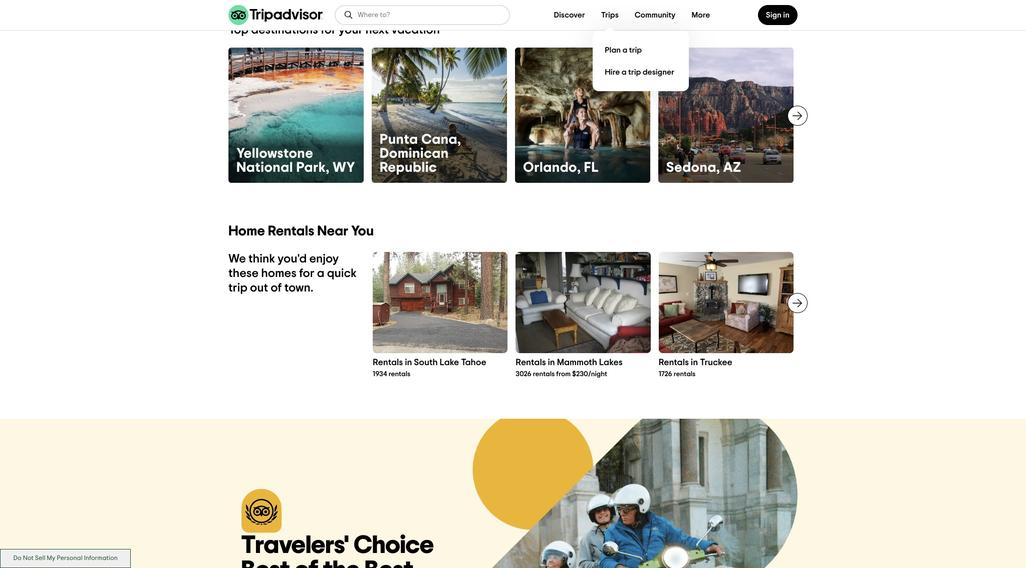 Task type: locate. For each thing, give the bounding box(es) containing it.
2 vertical spatial a
[[317, 268, 325, 280]]

az
[[724, 161, 742, 175]]

republic
[[380, 161, 437, 175]]

rentals for rentals in south lake tahoe
[[373, 358, 403, 367]]

1 vertical spatial of
[[295, 558, 318, 568]]

next image
[[792, 110, 804, 122]]

truckee
[[700, 358, 733, 367]]

rentals up you'd
[[268, 224, 314, 239]]

home rentals near you
[[229, 224, 374, 239]]

1 horizontal spatial of
[[295, 558, 318, 568]]

orlando, fl link
[[515, 48, 651, 183]]

search image
[[344, 10, 354, 20]]

in inside rentals in south lake tahoe 1934 rentals
[[405, 358, 412, 367]]

community button
[[627, 5, 684, 25]]

you
[[351, 224, 374, 239]]

rentals inside rentals in mammoth lakes 3026 rentals from $230/night
[[516, 358, 546, 367]]

1 vertical spatial trip
[[629, 68, 641, 76]]

sign in link
[[758, 5, 798, 25]]

for left "your"
[[321, 24, 336, 36]]

in left mammoth
[[548, 358, 555, 367]]

vacation
[[392, 24, 440, 36]]

a inside the we think you'd enjoy these homes for a quick trip out of town.
[[317, 268, 325, 280]]

punta
[[380, 133, 418, 147]]

think
[[249, 253, 275, 265]]

not
[[23, 556, 34, 562]]

destinations
[[251, 24, 318, 36]]

of inside the we think you'd enjoy these homes for a quick trip out of town.
[[271, 282, 282, 294]]

hire
[[605, 68, 620, 76]]

1 vertical spatial a
[[622, 68, 627, 76]]

3 rentals from the left
[[674, 371, 696, 378]]

your
[[339, 24, 363, 36]]

trip up hire a trip designer
[[629, 46, 642, 54]]

discover button
[[546, 5, 593, 25]]

rentals
[[389, 371, 411, 378], [533, 371, 555, 378], [674, 371, 696, 378]]

trips
[[601, 11, 619, 19]]

trip
[[629, 46, 642, 54], [629, 68, 641, 76], [229, 282, 248, 294]]

hire a trip designer
[[605, 68, 675, 76]]

of
[[271, 282, 282, 294], [295, 558, 318, 568]]

rentals inside rentals in truckee 1726 rentals
[[674, 371, 696, 378]]

$230/night
[[572, 371, 608, 378]]

home
[[229, 224, 265, 239]]

top destinations for your next vacation
[[229, 24, 440, 36]]

0 horizontal spatial rentals
[[389, 371, 411, 378]]

sign in
[[766, 11, 790, 19]]

a for hire
[[622, 68, 627, 76]]

trip down these
[[229, 282, 248, 294]]

the
[[323, 558, 360, 568]]

2 horizontal spatial rentals
[[674, 371, 696, 378]]

0 vertical spatial trip
[[629, 46, 642, 54]]

1 horizontal spatial for
[[321, 24, 336, 36]]

for up town.
[[299, 268, 315, 280]]

0 vertical spatial of
[[271, 282, 282, 294]]

1 vertical spatial for
[[299, 268, 315, 280]]

south
[[414, 358, 438, 367]]

in inside rentals in truckee 1726 rentals
[[691, 358, 698, 367]]

in for rentals in truckee
[[691, 358, 698, 367]]

rentals up '1726'
[[659, 358, 689, 367]]

a right plan
[[623, 46, 628, 54]]

trip for plan
[[629, 46, 642, 54]]

enjoy
[[310, 253, 339, 265]]

rentals left "from"
[[533, 371, 555, 378]]

orlando, fl
[[523, 161, 599, 175]]

None search field
[[336, 6, 509, 24]]

best
[[242, 558, 290, 568], [365, 558, 413, 568]]

in for rentals in south lake tahoe
[[405, 358, 412, 367]]

wy
[[333, 161, 356, 175]]

of left the
[[295, 558, 318, 568]]

in
[[784, 11, 790, 19], [405, 358, 412, 367], [548, 358, 555, 367], [691, 358, 698, 367]]

of down homes
[[271, 282, 282, 294]]

0 horizontal spatial best
[[242, 558, 290, 568]]

a down "enjoy"
[[317, 268, 325, 280]]

0 horizontal spatial of
[[271, 282, 282, 294]]

information
[[84, 556, 118, 562]]

1 horizontal spatial best
[[365, 558, 413, 568]]

0 horizontal spatial for
[[299, 268, 315, 280]]

in left truckee
[[691, 358, 698, 367]]

in for rentals in mammoth lakes
[[548, 358, 555, 367]]

for
[[321, 24, 336, 36], [299, 268, 315, 280]]

previous image
[[367, 297, 379, 309]]

a right hire
[[622, 68, 627, 76]]

do not sell my personal information
[[13, 556, 118, 562]]

a
[[623, 46, 628, 54], [622, 68, 627, 76], [317, 268, 325, 280]]

sedona,
[[667, 161, 720, 175]]

community
[[635, 11, 676, 19]]

2 vertical spatial trip
[[229, 282, 248, 294]]

1 horizontal spatial rentals
[[533, 371, 555, 378]]

rentals inside rentals in truckee 1726 rentals
[[659, 358, 689, 367]]

sedona, az
[[667, 161, 742, 175]]

menu containing plan a trip
[[593, 31, 689, 91]]

1934
[[373, 371, 387, 378]]

rentals right '1726'
[[674, 371, 696, 378]]

sign
[[766, 11, 782, 19]]

tripadvisor image
[[229, 5, 323, 25]]

0 vertical spatial for
[[321, 24, 336, 36]]

1 rentals from the left
[[389, 371, 411, 378]]

travelers'
[[242, 533, 349, 558]]

0 vertical spatial a
[[623, 46, 628, 54]]

punta cana, dominican republic
[[380, 133, 461, 175]]

menu
[[593, 31, 689, 91]]

trip right hire
[[629, 68, 641, 76]]

discover
[[554, 11, 585, 19]]

more button
[[684, 5, 718, 25]]

town.
[[285, 282, 314, 294]]

for inside the we think you'd enjoy these homes for a quick trip out of town.
[[299, 268, 315, 280]]

rentals inside rentals in south lake tahoe 1934 rentals
[[373, 358, 403, 367]]

rentals
[[268, 224, 314, 239], [373, 358, 403, 367], [516, 358, 546, 367], [659, 358, 689, 367]]

plan
[[605, 46, 621, 54]]

you'd
[[278, 253, 307, 265]]

more
[[692, 11, 710, 19]]

rentals in south lake tahoe 1934 rentals
[[373, 358, 487, 378]]

rentals inside rentals in south lake tahoe 1934 rentals
[[389, 371, 411, 378]]

rentals up 1934
[[373, 358, 403, 367]]

rentals right 1934
[[389, 371, 411, 378]]

a inside plan a trip link
[[623, 46, 628, 54]]

in left south
[[405, 358, 412, 367]]

plan a trip link
[[601, 39, 681, 61]]

rentals up 3026
[[516, 358, 546, 367]]

these
[[229, 268, 259, 280]]

out
[[250, 282, 268, 294]]

2 best from the left
[[365, 558, 413, 568]]

2 rentals from the left
[[533, 371, 555, 378]]

in inside rentals in mammoth lakes 3026 rentals from $230/night
[[548, 358, 555, 367]]

a inside hire a trip designer link
[[622, 68, 627, 76]]



Task type: describe. For each thing, give the bounding box(es) containing it.
a for plan
[[623, 46, 628, 54]]

1 best from the left
[[242, 558, 290, 568]]

of inside travelers' choice best of the best
[[295, 558, 318, 568]]

lake
[[440, 358, 459, 367]]

designer
[[643, 68, 675, 76]]

mammoth
[[557, 358, 597, 367]]

homes
[[261, 268, 297, 280]]

yellowstone
[[237, 147, 314, 161]]

fl
[[584, 161, 599, 175]]

Search search field
[[358, 11, 501, 20]]

sedona, az link
[[659, 48, 794, 183]]

do not sell my personal information button
[[0, 549, 131, 568]]

yellowstone national park, wy link
[[229, 48, 364, 183]]

national
[[237, 161, 293, 175]]

lakes
[[599, 358, 623, 367]]

rentals inside rentals in mammoth lakes 3026 rentals from $230/night
[[533, 371, 555, 378]]

previous image
[[223, 110, 235, 122]]

dominican
[[380, 147, 449, 161]]

orlando,
[[523, 161, 581, 175]]

my
[[47, 556, 55, 562]]

hire a trip designer link
[[601, 61, 681, 83]]

in right sign
[[784, 11, 790, 19]]

from
[[557, 371, 571, 378]]

rentals in mammoth lakes 3026 rentals from $230/night
[[516, 358, 623, 378]]

next image
[[792, 297, 804, 309]]

personal
[[57, 556, 83, 562]]

punta cana, dominican republic link
[[372, 48, 507, 183]]

quick
[[327, 268, 357, 280]]

travelers' choice best of the best
[[242, 533, 434, 568]]

1726
[[659, 371, 673, 378]]

next
[[366, 24, 389, 36]]

trips button
[[593, 5, 627, 25]]

plan a trip
[[605, 46, 642, 54]]

cana,
[[422, 133, 461, 147]]

tahoe
[[461, 358, 487, 367]]

rentals in truckee 1726 rentals
[[659, 358, 733, 378]]

near
[[317, 224, 348, 239]]

rentals for rentals in mammoth lakes
[[516, 358, 546, 367]]

top
[[229, 24, 249, 36]]

rentals for rentals in truckee
[[659, 358, 689, 367]]

3026
[[516, 371, 532, 378]]

we
[[229, 253, 246, 265]]

yellowstone national park, wy
[[237, 147, 356, 175]]

park,
[[296, 161, 330, 175]]

do
[[13, 556, 21, 562]]

trip for hire
[[629, 68, 641, 76]]

sell
[[35, 556, 45, 562]]

choice
[[354, 533, 434, 558]]

trip inside the we think you'd enjoy these homes for a quick trip out of town.
[[229, 282, 248, 294]]

we think you'd enjoy these homes for a quick trip out of town.
[[229, 253, 357, 294]]



Task type: vqa. For each thing, say whether or not it's contained in the screenshot.
In in the the Rentals in South Lake Tahoe 1934 rentals
yes



